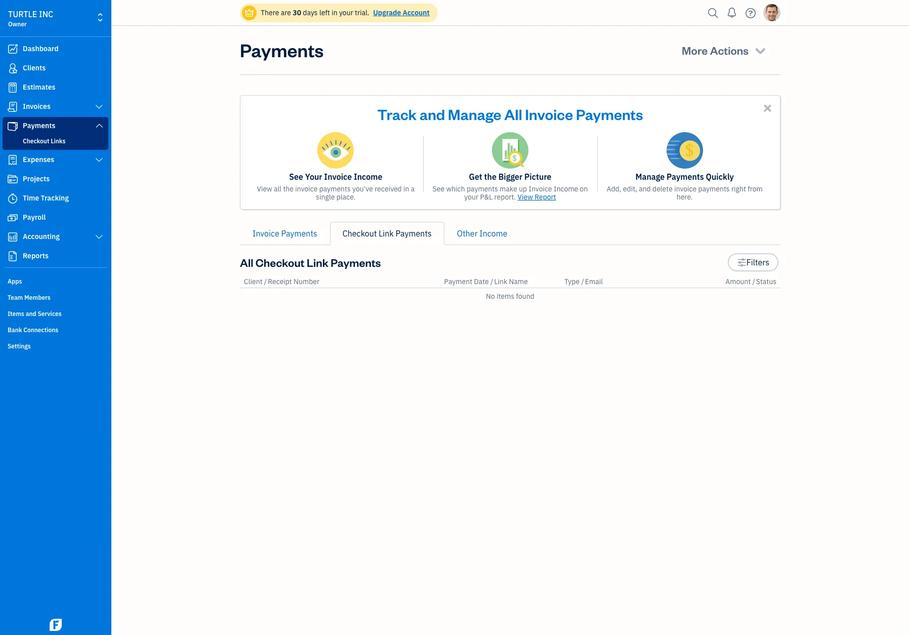 Task type: vqa. For each thing, say whether or not it's contained in the screenshot.
MAIN element
yes



Task type: locate. For each thing, give the bounding box(es) containing it.
1 vertical spatial in
[[404, 184, 410, 193]]

dashboard
[[23, 44, 59, 53]]

chevron large down image for invoices
[[95, 103, 104, 111]]

all
[[505, 104, 523, 124], [240, 255, 254, 269]]

1 horizontal spatial income
[[480, 228, 508, 239]]

right
[[732, 184, 747, 193]]

services
[[38, 310, 62, 318]]

/ left status
[[753, 277, 756, 286]]

view left the all
[[257, 184, 272, 193]]

you've
[[353, 184, 373, 193]]

chevron large down image down chevron large down icon
[[95, 156, 104, 164]]

view right make
[[518, 192, 533, 202]]

invoice inside see your invoice income view all the invoice payments you've received in a single place.
[[324, 172, 352, 182]]

2 horizontal spatial checkout
[[343, 228, 377, 239]]

/ for type
[[582, 277, 584, 286]]

invoice down your
[[295, 184, 318, 193]]

receipt
[[268, 277, 292, 286]]

0 horizontal spatial manage
[[448, 104, 502, 124]]

1 payments from the left
[[319, 184, 351, 193]]

1 vertical spatial the
[[283, 184, 294, 193]]

1 vertical spatial your
[[465, 192, 479, 202]]

1 horizontal spatial link
[[379, 228, 394, 239]]

0 horizontal spatial in
[[332, 8, 338, 17]]

clients
[[23, 63, 46, 72]]

no items found
[[486, 292, 535, 301]]

received
[[375, 184, 402, 193]]

2 vertical spatial chevron large down image
[[95, 233, 104, 241]]

accounting link
[[3, 228, 108, 246]]

1 chevron large down image from the top
[[95, 103, 104, 111]]

1 horizontal spatial the
[[485, 172, 497, 182]]

in
[[332, 8, 338, 17], [404, 184, 410, 193]]

1 horizontal spatial and
[[420, 104, 445, 124]]

2 invoice from the left
[[675, 184, 697, 193]]

2 / from the left
[[491, 277, 494, 286]]

see for your
[[289, 172, 303, 182]]

checkout for checkout link payments
[[343, 228, 377, 239]]

2 vertical spatial link
[[495, 277, 508, 286]]

0 vertical spatial your
[[339, 8, 353, 17]]

and right edit,
[[639, 184, 651, 193]]

link up number
[[307, 255, 329, 269]]

more actions
[[682, 43, 749, 57]]

checkout inside the main "element"
[[23, 137, 49, 145]]

2 chevron large down image from the top
[[95, 156, 104, 164]]

expense image
[[7, 155, 19, 165]]

actions
[[710, 43, 749, 57]]

estimate image
[[7, 83, 19, 93]]

0 vertical spatial and
[[420, 104, 445, 124]]

manage
[[448, 104, 502, 124], [636, 172, 665, 182]]

main element
[[0, 0, 137, 635]]

3 / from the left
[[582, 277, 584, 286]]

0 horizontal spatial invoice
[[295, 184, 318, 193]]

2 horizontal spatial payments
[[699, 184, 730, 193]]

see left your
[[289, 172, 303, 182]]

payments inside manage payments quickly add, edit, and delete invoice payments right from here.
[[699, 184, 730, 193]]

income left on at the right top
[[554, 184, 579, 193]]

payments down get
[[467, 184, 498, 193]]

1 horizontal spatial in
[[404, 184, 410, 193]]

1 vertical spatial link
[[307, 255, 329, 269]]

chevron large down image up chevron large down icon
[[95, 103, 104, 111]]

see inside see which payments make up invoice income on your p&l report.
[[433, 184, 445, 193]]

accounting
[[23, 232, 60, 241]]

turtle inc owner
[[8, 9, 53, 28]]

1 vertical spatial checkout
[[343, 228, 377, 239]]

0 vertical spatial manage
[[448, 104, 502, 124]]

time tracking
[[23, 193, 69, 203]]

manage payments quickly image
[[667, 132, 703, 169]]

the right the all
[[283, 184, 294, 193]]

the inside see your invoice income view all the invoice payments you've received in a single place.
[[283, 184, 294, 193]]

and right "track"
[[420, 104, 445, 124]]

filters
[[747, 257, 770, 267]]

payments down the quickly
[[699, 184, 730, 193]]

chart image
[[7, 232, 19, 242]]

payments
[[240, 38, 324, 62], [576, 104, 643, 124], [23, 121, 55, 130], [667, 172, 704, 182], [281, 228, 317, 239], [396, 228, 432, 239], [331, 255, 381, 269]]

timer image
[[7, 193, 19, 204]]

3 payments from the left
[[699, 184, 730, 193]]

client
[[244, 277, 263, 286]]

payments link
[[3, 117, 108, 135]]

invoice image
[[7, 102, 19, 112]]

clients link
[[3, 59, 108, 77]]

0 horizontal spatial the
[[283, 184, 294, 193]]

link up items
[[495, 277, 508, 286]]

invoice right delete at the top right of page
[[675, 184, 697, 193]]

bank connections link
[[3, 322, 108, 337]]

checkout up receipt
[[256, 255, 305, 269]]

1 horizontal spatial manage
[[636, 172, 665, 182]]

from
[[748, 184, 763, 193]]

status
[[757, 277, 777, 286]]

your left p&l
[[465, 192, 479, 202]]

invoice
[[525, 104, 574, 124], [324, 172, 352, 182], [529, 184, 552, 193], [253, 228, 279, 239]]

dashboard image
[[7, 44, 19, 54]]

1 vertical spatial manage
[[636, 172, 665, 182]]

0 horizontal spatial payments
[[319, 184, 351, 193]]

checkout
[[23, 137, 49, 145], [343, 228, 377, 239], [256, 255, 305, 269]]

link down received
[[379, 228, 394, 239]]

chevron large down image
[[95, 103, 104, 111], [95, 156, 104, 164], [95, 233, 104, 241]]

3 chevron large down image from the top
[[95, 233, 104, 241]]

1 vertical spatial all
[[240, 255, 254, 269]]

/ right client
[[264, 277, 267, 286]]

chevron large down image up reports link
[[95, 233, 104, 241]]

4 / from the left
[[753, 277, 756, 286]]

and for services
[[26, 310, 36, 318]]

apps link
[[3, 274, 108, 289]]

0 horizontal spatial checkout
[[23, 137, 49, 145]]

all up get the bigger picture
[[505, 104, 523, 124]]

all up client
[[240, 255, 254, 269]]

0 horizontal spatial see
[[289, 172, 303, 182]]

income right other
[[480, 228, 508, 239]]

0 vertical spatial in
[[332, 8, 338, 17]]

settings
[[8, 342, 31, 350]]

invoice payments
[[253, 228, 317, 239]]

here.
[[677, 192, 693, 202]]

see
[[289, 172, 303, 182], [433, 184, 445, 193]]

2 vertical spatial checkout
[[256, 255, 305, 269]]

0 vertical spatial checkout
[[23, 137, 49, 145]]

0 vertical spatial all
[[505, 104, 523, 124]]

link
[[379, 228, 394, 239], [307, 255, 329, 269], [495, 277, 508, 286]]

settings link
[[3, 338, 108, 354]]

2 horizontal spatial and
[[639, 184, 651, 193]]

invoice inside manage payments quickly add, edit, and delete invoice payments right from here.
[[675, 184, 697, 193]]

1 horizontal spatial see
[[433, 184, 445, 193]]

payments down your
[[319, 184, 351, 193]]

your
[[305, 172, 322, 182]]

checkout down place.
[[343, 228, 377, 239]]

other income
[[457, 228, 508, 239]]

0 vertical spatial chevron large down image
[[95, 103, 104, 111]]

0 horizontal spatial income
[[354, 172, 383, 182]]

date
[[474, 277, 489, 286]]

project image
[[7, 174, 19, 184]]

payments inside see which payments make up invoice income on your p&l report.
[[467, 184, 498, 193]]

see left 'which' at the top
[[433, 184, 445, 193]]

chevron large down image inside accounting link
[[95, 233, 104, 241]]

0 horizontal spatial your
[[339, 8, 353, 17]]

view report
[[518, 192, 556, 202]]

1 horizontal spatial your
[[465, 192, 479, 202]]

invoice inside see your invoice income view all the invoice payments you've received in a single place.
[[295, 184, 318, 193]]

all
[[274, 184, 282, 193]]

2 payments from the left
[[467, 184, 498, 193]]

edit,
[[623, 184, 638, 193]]

delete
[[653, 184, 673, 193]]

see your invoice income view all the invoice payments you've received in a single place.
[[257, 172, 415, 202]]

0 horizontal spatial and
[[26, 310, 36, 318]]

0 horizontal spatial view
[[257, 184, 272, 193]]

1 horizontal spatial view
[[518, 192, 533, 202]]

amount button
[[726, 277, 751, 286]]

income
[[354, 172, 383, 182], [554, 184, 579, 193], [480, 228, 508, 239]]

in left a
[[404, 184, 410, 193]]

crown image
[[244, 7, 255, 18]]

a
[[411, 184, 415, 193]]

projects link
[[3, 170, 108, 188]]

income up the you've
[[354, 172, 383, 182]]

invoice for your
[[295, 184, 318, 193]]

bank
[[8, 326, 22, 334]]

1 horizontal spatial invoice
[[675, 184, 697, 193]]

money image
[[7, 213, 19, 223]]

in right left at top
[[332, 8, 338, 17]]

and inside items and services link
[[26, 310, 36, 318]]

payments inside see your invoice income view all the invoice payments you've received in a single place.
[[319, 184, 351, 193]]

income inside see which payments make up invoice income on your p&l report.
[[554, 184, 579, 193]]

1 vertical spatial chevron large down image
[[95, 156, 104, 164]]

see inside see your invoice income view all the invoice payments you've received in a single place.
[[289, 172, 303, 182]]

chevrondown image
[[754, 43, 768, 57]]

1 horizontal spatial all
[[505, 104, 523, 124]]

team
[[8, 294, 23, 301]]

name
[[509, 277, 528, 286]]

1 invoice from the left
[[295, 184, 318, 193]]

/ right type
[[582, 277, 584, 286]]

payroll link
[[3, 209, 108, 227]]

1 / from the left
[[264, 277, 267, 286]]

other
[[457, 228, 478, 239]]

1 vertical spatial and
[[639, 184, 651, 193]]

1 horizontal spatial payments
[[467, 184, 498, 193]]

payments
[[319, 184, 351, 193], [467, 184, 498, 193], [699, 184, 730, 193]]

expenses link
[[3, 151, 108, 169]]

connections
[[23, 326, 58, 334]]

0 horizontal spatial all
[[240, 255, 254, 269]]

your
[[339, 8, 353, 17], [465, 192, 479, 202]]

the
[[485, 172, 497, 182], [283, 184, 294, 193]]

get the bigger picture
[[469, 172, 552, 182]]

2 vertical spatial and
[[26, 310, 36, 318]]

1 vertical spatial see
[[433, 184, 445, 193]]

and
[[420, 104, 445, 124], [639, 184, 651, 193], [26, 310, 36, 318]]

filters button
[[729, 253, 779, 271]]

your inside see which payments make up invoice income on your p&l report.
[[465, 192, 479, 202]]

/ right 'date'
[[491, 277, 494, 286]]

1 horizontal spatial checkout
[[256, 255, 305, 269]]

checkout up expenses
[[23, 137, 49, 145]]

get the bigger picture image
[[492, 132, 529, 169]]

2 horizontal spatial link
[[495, 277, 508, 286]]

client image
[[7, 63, 19, 73]]

2 horizontal spatial income
[[554, 184, 579, 193]]

income inside see your invoice income view all the invoice payments you've received in a single place.
[[354, 172, 383, 182]]

and right items
[[26, 310, 36, 318]]

links
[[51, 137, 66, 145]]

add,
[[607, 184, 622, 193]]

0 vertical spatial income
[[354, 172, 383, 182]]

1 vertical spatial income
[[554, 184, 579, 193]]

0 vertical spatial see
[[289, 172, 303, 182]]

place.
[[337, 192, 356, 202]]

amount
[[726, 277, 751, 286]]

your left the trial.
[[339, 8, 353, 17]]

the right get
[[485, 172, 497, 182]]



Task type: describe. For each thing, give the bounding box(es) containing it.
other income link
[[445, 222, 520, 245]]

which
[[446, 184, 465, 193]]

0 horizontal spatial link
[[307, 255, 329, 269]]

no
[[486, 292, 495, 301]]

chevron large down image for accounting
[[95, 233, 104, 241]]

payment date button
[[444, 277, 489, 286]]

on
[[580, 184, 588, 193]]

bank connections
[[8, 326, 58, 334]]

account
[[403, 8, 430, 17]]

inc
[[39, 9, 53, 19]]

invoice inside see which payments make up invoice income on your p&l report.
[[529, 184, 552, 193]]

payments inside manage payments quickly add, edit, and delete invoice payments right from here.
[[667, 172, 704, 182]]

estimates
[[23, 83, 55, 92]]

checkout links link
[[5, 135, 106, 147]]

all checkout link payments
[[240, 255, 381, 269]]

email
[[585, 277, 603, 286]]

see for which
[[433, 184, 445, 193]]

dashboard link
[[3, 40, 108, 58]]

are
[[281, 8, 291, 17]]

time tracking link
[[3, 189, 108, 208]]

reports
[[23, 251, 49, 260]]

report
[[535, 192, 556, 202]]

payments inside the main "element"
[[23, 121, 55, 130]]

more
[[682, 43, 708, 57]]

owner
[[8, 20, 27, 28]]

items
[[8, 310, 24, 318]]

type
[[565, 277, 580, 286]]

0 vertical spatial the
[[485, 172, 497, 182]]

payment
[[444, 277, 473, 286]]

/ for client
[[264, 277, 267, 286]]

chevron large down image for expenses
[[95, 156, 104, 164]]

30
[[293, 8, 301, 17]]

0 vertical spatial link
[[379, 228, 394, 239]]

see which payments make up invoice income on your p&l report.
[[433, 184, 588, 202]]

items
[[497, 292, 515, 301]]

checkout for checkout links
[[23, 137, 49, 145]]

payment image
[[7, 121, 19, 131]]

manage payments quickly add, edit, and delete invoice payments right from here.
[[607, 172, 763, 202]]

invoice for payments
[[675, 184, 697, 193]]

invoices link
[[3, 98, 108, 116]]

payments for income
[[319, 184, 351, 193]]

track
[[378, 104, 417, 124]]

there
[[261, 8, 279, 17]]

members
[[24, 294, 51, 301]]

in inside see your invoice income view all the invoice payments you've received in a single place.
[[404, 184, 410, 193]]

invoices
[[23, 102, 51, 111]]

manage inside manage payments quickly add, edit, and delete invoice payments right from here.
[[636, 172, 665, 182]]

track and manage all invoice payments
[[378, 104, 643, 124]]

quickly
[[706, 172, 734, 182]]

bigger
[[499, 172, 523, 182]]

up
[[519, 184, 527, 193]]

settings image
[[738, 256, 747, 268]]

projects
[[23, 174, 50, 183]]

expenses
[[23, 155, 54, 164]]

make
[[500, 184, 518, 193]]

freshbooks image
[[48, 619, 64, 631]]

close image
[[762, 102, 774, 114]]

checkout link payments link
[[330, 222, 445, 245]]

reports link
[[3, 247, 108, 265]]

report image
[[7, 251, 19, 261]]

report.
[[495, 192, 516, 202]]

search image
[[706, 5, 722, 21]]

team members link
[[3, 290, 108, 305]]

notifications image
[[724, 3, 741, 23]]

view inside see your invoice income view all the invoice payments you've received in a single place.
[[257, 184, 272, 193]]

and for manage
[[420, 104, 445, 124]]

chevron large down image
[[95, 122, 104, 130]]

/ for amount
[[753, 277, 756, 286]]

trial.
[[355, 8, 370, 17]]

team members
[[8, 294, 51, 301]]

go to help image
[[743, 5, 759, 21]]

p&l
[[480, 192, 493, 202]]

time
[[23, 193, 39, 203]]

picture
[[525, 172, 552, 182]]

items and services
[[8, 310, 62, 318]]

checkout links
[[23, 137, 66, 145]]

apps
[[8, 278, 22, 285]]

upgrade
[[373, 8, 401, 17]]

2 vertical spatial income
[[480, 228, 508, 239]]

more actions button
[[673, 38, 777, 62]]

number
[[294, 277, 320, 286]]

upgrade account link
[[371, 8, 430, 17]]

client / receipt number
[[244, 277, 320, 286]]

see your invoice income image
[[318, 132, 354, 169]]

tracking
[[41, 193, 69, 203]]

there are 30 days left in your trial. upgrade account
[[261, 8, 430, 17]]

invoice payments link
[[240, 222, 330, 245]]

get
[[469, 172, 483, 182]]

amount / status
[[726, 277, 777, 286]]

days
[[303, 8, 318, 17]]

turtle
[[8, 9, 37, 19]]

and inside manage payments quickly add, edit, and delete invoice payments right from here.
[[639, 184, 651, 193]]

payment date / link name
[[444, 277, 528, 286]]

single
[[316, 192, 335, 202]]

payroll
[[23, 213, 46, 222]]

payments for add,
[[699, 184, 730, 193]]

found
[[516, 292, 535, 301]]



